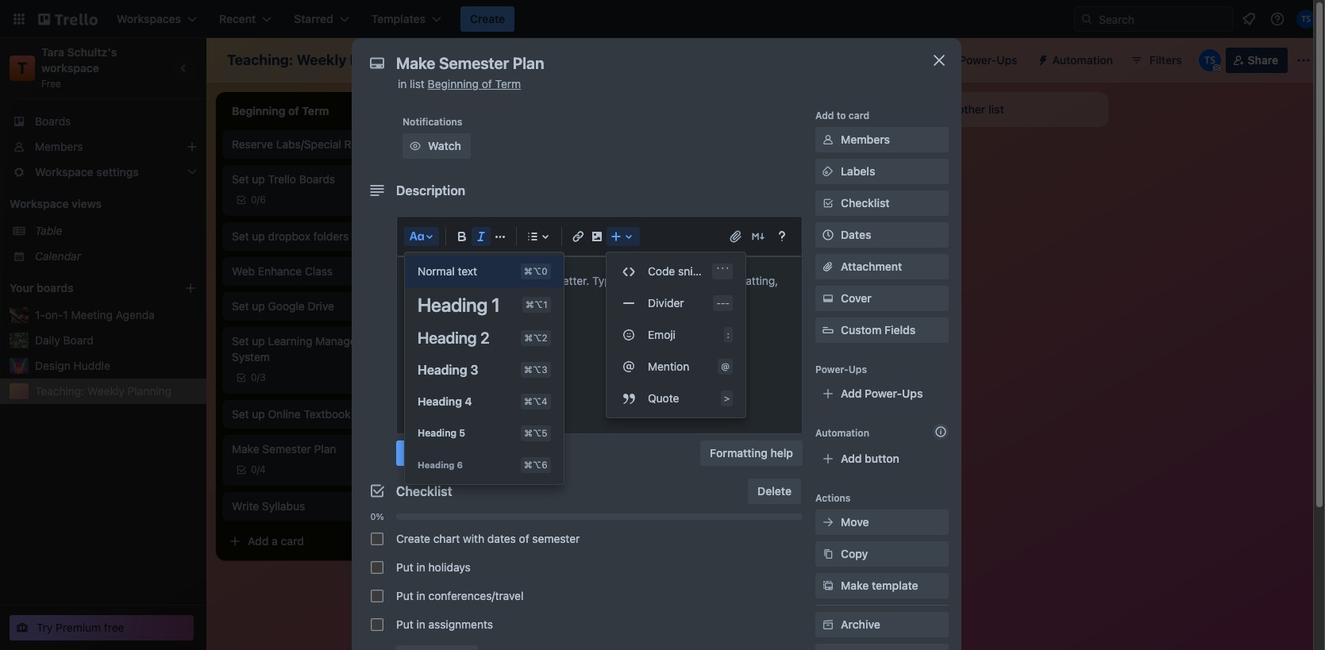 Task type: describe. For each thing, give the bounding box(es) containing it.
a for make final exam
[[723, 293, 729, 306]]

drive
[[308, 299, 334, 313]]

make semester plan
[[232, 442, 336, 456]]

3 - from the left
[[725, 298, 730, 308]]

heading 4
[[418, 395, 472, 408]]

set up google drive link
[[232, 299, 416, 314]]

put for put in assignments
[[396, 618, 413, 631]]

planning inside text box
[[350, 52, 409, 68]]

1 for correct assignment 1
[[562, 388, 568, 402]]

google
[[268, 299, 305, 313]]

archive
[[841, 618, 880, 631]]

management
[[315, 334, 382, 348]]

1 vertical spatial power-
[[815, 364, 849, 376]]

plan
[[314, 442, 336, 456]]

0 / 4
[[251, 464, 266, 476]]

make for make semester plan
[[232, 442, 259, 456]]

move link
[[815, 510, 949, 535]]

/ for set up trello boards
[[257, 194, 260, 206]]

design huddle link
[[35, 358, 197, 374]]

up for dropbox
[[252, 229, 265, 243]]

term
[[495, 77, 521, 91]]

1-on-1 meeting agenda link
[[35, 307, 197, 323]]

view markdown image
[[750, 229, 766, 245]]

divider image
[[619, 294, 638, 313]]

normal
[[418, 264, 455, 278]]

after class
[[457, 229, 514, 243]]

add a card button for make final exam
[[673, 287, 851, 313]]

link image
[[569, 227, 588, 246]]

web
[[232, 264, 255, 278]]

try premium free
[[37, 621, 124, 634]]

curriculum
[[735, 172, 792, 186]]

1 vertical spatial a
[[497, 423, 503, 437]]

0 horizontal spatial planning
[[127, 384, 172, 398]]

labs/special
[[276, 137, 341, 151]]

your
[[10, 281, 34, 295]]

sm image for copy
[[820, 546, 836, 562]]

correct assignment 1 link
[[457, 387, 642, 403]]

attachment button
[[815, 254, 949, 280]]

heading for heading 5
[[418, 427, 457, 439]]

add a card button for set up dropbox folders
[[222, 529, 400, 554]]

bold ⌘b image
[[453, 227, 472, 246]]

sm image for members
[[820, 132, 836, 148]]

add another list
[[921, 102, 1004, 116]]

workspace visible
[[478, 53, 573, 67]]

power-ups button
[[928, 48, 1027, 73]]

help
[[771, 446, 793, 460]]

/ down italic ⌘i icon
[[482, 251, 485, 263]]

create from template… image for class
[[407, 535, 419, 548]]

0 horizontal spatial weekly
[[87, 384, 124, 398]]

board
[[63, 333, 93, 347]]

sm image for move
[[820, 515, 836, 530]]

correct for correct assignment 1
[[457, 388, 496, 402]]

save
[[406, 446, 431, 460]]

add power-ups link
[[815, 381, 949, 407]]

⌘⌥6
[[524, 460, 548, 470]]

up for learning
[[252, 334, 265, 348]]

dates button
[[815, 222, 949, 248]]

in for holidays
[[416, 561, 425, 574]]

show menu image
[[1296, 52, 1312, 68]]

another
[[945, 102, 986, 116]]

daily board link
[[35, 333, 197, 349]]

1 vertical spatial weekly
[[457, 296, 494, 310]]

⌘⌥3
[[524, 364, 548, 375]]

correct final exam link
[[683, 257, 867, 273]]

assignment for make
[[488, 353, 548, 367]]

copy
[[841, 547, 868, 561]]

set up trello boards
[[232, 172, 335, 186]]

attach and insert link image
[[728, 229, 744, 245]]

write
[[232, 499, 259, 513]]

sm image for cover
[[820, 291, 836, 306]]

set for set up trello boards
[[232, 172, 249, 186]]

1 - from the left
[[717, 298, 721, 308]]

move
[[841, 515, 869, 529]]

in up notifications
[[398, 77, 407, 91]]

put for put in conferences/travel
[[396, 589, 413, 603]]

semester
[[532, 532, 580, 546]]

Board name text field
[[219, 48, 417, 73]]

0 vertical spatial list
[[410, 77, 425, 91]]

card for class
[[281, 534, 304, 548]]

6 down after class in the top of the page
[[485, 251, 491, 263]]

make assignment 1
[[457, 353, 556, 367]]

```
[[716, 266, 730, 276]]

2
[[480, 329, 489, 347]]

mention
[[648, 360, 690, 373]]

watch button
[[403, 133, 471, 159]]

6 inside heading 1 group
[[457, 460, 463, 470]]

cover link
[[815, 286, 949, 311]]

with
[[463, 532, 484, 546]]

make final exam link
[[683, 222, 867, 238]]

0 horizontal spatial members link
[[0, 134, 206, 160]]

after class link
[[457, 229, 642, 245]]

textbook
[[304, 407, 351, 421]]

image image
[[588, 227, 607, 246]]

set up trello boards link
[[232, 172, 416, 187]]

heading for heading 6
[[418, 460, 455, 470]]

normal text
[[418, 264, 477, 278]]

boards link
[[0, 109, 206, 134]]

quote image
[[619, 389, 638, 408]]

button
[[865, 452, 900, 465]]

set for set up online textbook
[[232, 407, 249, 421]]

automation inside automation button
[[1053, 53, 1113, 67]]

workspace for workspace visible
[[478, 53, 536, 67]]

cancel button
[[445, 441, 500, 466]]

members for left members link
[[35, 140, 83, 153]]

web enhance class
[[232, 264, 333, 278]]

6 down set up trello boards
[[260, 194, 266, 206]]

labels link
[[815, 159, 949, 184]]

1 horizontal spatial 0 / 6
[[476, 251, 491, 263]]

workspace for workspace views
[[10, 197, 69, 210]]

complete
[[683, 172, 732, 186]]

make template
[[841, 579, 918, 592]]

share button
[[1226, 48, 1288, 73]]

add inside add another list button
[[921, 102, 942, 116]]

power- inside add power-ups link
[[865, 387, 902, 400]]

1 vertical spatial automation
[[815, 427, 869, 439]]

menu inside editor toolbar toolbar
[[607, 256, 746, 414]]

editor toolbar toolbar
[[404, 224, 795, 484]]

color: green, title: none image
[[457, 286, 489, 292]]

chart
[[683, 188, 711, 202]]

1-on-1 meeting agenda
[[35, 308, 155, 322]]

⌘⌥2
[[524, 333, 548, 343]]

assignment for correct
[[499, 388, 559, 402]]

holidays
[[428, 561, 471, 574]]

add a card for set up dropbox folders
[[248, 534, 304, 548]]

custom fields button
[[815, 322, 949, 338]]

1 for make assignment 1
[[551, 353, 556, 367]]

create for create
[[470, 12, 505, 25]]

Put in assignments checkbox
[[371, 619, 384, 631]]

heading for heading 4
[[418, 395, 462, 408]]

reserve labs/special rooms
[[232, 137, 379, 151]]

copy link
[[815, 542, 949, 567]]

divider
[[648, 296, 684, 310]]

set up online textbook link
[[232, 407, 416, 422]]

teaching: weekly planning inside teaching: weekly planning link
[[35, 384, 172, 398]]

0 for set up learning management system
[[251, 372, 257, 384]]

1 horizontal spatial add a card button
[[448, 418, 626, 443]]

1 horizontal spatial class
[[486, 229, 514, 243]]

heading for heading 2
[[418, 329, 477, 347]]

0%
[[370, 511, 384, 522]]

add inside add power-ups link
[[841, 387, 862, 400]]

syllabus
[[262, 499, 305, 513]]

set for set up google drive
[[232, 299, 249, 313]]

rooms
[[344, 137, 379, 151]]

mention image
[[619, 357, 638, 376]]

formatting
[[710, 446, 768, 460]]

huddle
[[73, 359, 110, 372]]

final for make
[[713, 223, 737, 237]]

set up dropbox folders link
[[232, 229, 416, 245]]



Task type: locate. For each thing, give the bounding box(es) containing it.
1 horizontal spatial members link
[[815, 127, 949, 152]]

0 horizontal spatial tara schultz (taraschultz7) image
[[1199, 49, 1221, 71]]

1 put from the top
[[396, 561, 413, 574]]

1 inside 'link'
[[562, 388, 568, 402]]

views
[[72, 197, 102, 210]]

list inside add another list button
[[989, 102, 1004, 116]]

1 set from the top
[[232, 172, 249, 186]]

up left trello
[[252, 172, 265, 186]]

1 vertical spatial ups
[[849, 364, 867, 376]]

ups
[[997, 53, 1018, 67], [849, 364, 867, 376], [902, 387, 923, 400]]

0 horizontal spatial checklist
[[396, 484, 452, 499]]

card right '---'
[[732, 293, 755, 306]]

2 set from the top
[[232, 229, 249, 243]]

1 vertical spatial planning
[[127, 384, 172, 398]]

members link up the labels link
[[815, 127, 949, 152]]

4
[[465, 395, 472, 408], [260, 464, 266, 476]]

open information menu image
[[1270, 11, 1286, 27]]

snippet
[[678, 264, 716, 278]]

put for put in holidays
[[396, 561, 413, 574]]

heading up heading 3
[[418, 329, 477, 347]]

0 horizontal spatial create
[[396, 532, 430, 546]]

card for exam
[[732, 293, 755, 306]]

members link up views
[[0, 134, 206, 160]]

2 - from the left
[[721, 298, 725, 308]]

make for make final exam
[[683, 223, 710, 237]]

sm image left labels
[[820, 164, 836, 179]]

weekly inside text box
[[297, 52, 347, 68]]

ups inside button
[[997, 53, 1018, 67]]

complete curriculum development chart
[[683, 172, 863, 202]]

4 sm image from the top
[[820, 617, 836, 633]]

power- inside power-ups button
[[959, 53, 997, 67]]

0 horizontal spatial members
[[35, 140, 83, 153]]

write syllabus link
[[232, 499, 416, 515]]

sm image inside watch button
[[407, 138, 423, 154]]

sm image inside checklist link
[[820, 195, 836, 211]]

0 horizontal spatial power-ups
[[815, 364, 867, 376]]

dropbox
[[268, 229, 310, 243]]

development
[[795, 172, 863, 186]]

1 horizontal spatial add a card
[[473, 423, 530, 437]]

2 put from the top
[[396, 589, 413, 603]]

0 vertical spatial workspace
[[478, 53, 536, 67]]

1 vertical spatial class
[[305, 264, 333, 278]]

in left holidays on the bottom of page
[[416, 561, 425, 574]]

checklist down labels
[[841, 196, 890, 210]]

make down chart
[[683, 223, 710, 237]]

in list beginning of term
[[398, 77, 521, 91]]

1 heading from the top
[[418, 294, 488, 316]]

0 horizontal spatial boards
[[35, 114, 71, 128]]

0 horizontal spatial 3
[[260, 372, 266, 384]]

0 / 6 down set up trello boards
[[251, 194, 266, 206]]

⌘⌥4
[[524, 396, 548, 407]]

put
[[396, 561, 413, 574], [396, 589, 413, 603], [396, 618, 413, 631]]

add power-ups
[[841, 387, 923, 400]]

open help dialog image
[[773, 227, 792, 246]]

sm image
[[820, 132, 836, 148], [407, 138, 423, 154], [820, 195, 836, 211], [820, 291, 836, 306], [820, 515, 836, 530]]

a
[[723, 293, 729, 306], [497, 423, 503, 437], [272, 534, 278, 548]]

-
[[717, 298, 721, 308], [721, 298, 725, 308], [725, 298, 730, 308]]

exam inside 'link'
[[752, 258, 779, 272]]

add a card button down ⌘⌥4
[[448, 418, 626, 443]]

lists image
[[523, 227, 542, 246]]

1 horizontal spatial a
[[497, 423, 503, 437]]

add a card down write syllabus
[[248, 534, 304, 548]]

@
[[721, 361, 730, 372]]

1 vertical spatial checklist
[[396, 484, 452, 499]]

up for trello
[[252, 172, 265, 186]]

boards
[[37, 281, 74, 295]]

0 horizontal spatial create from template… image
[[407, 535, 419, 548]]

0 / 6 down italic ⌘i icon
[[476, 251, 491, 263]]

1 horizontal spatial checklist
[[841, 196, 890, 210]]

create from template… image up the custom
[[858, 294, 870, 306]]

to
[[837, 110, 846, 121]]

calendar
[[35, 249, 81, 263]]

0 horizontal spatial list
[[410, 77, 425, 91]]

assignment inside make assignment 1 link
[[488, 353, 548, 367]]

exam left open help dialog image
[[740, 223, 768, 237]]

teaching: inside teaching: weekly planning link
[[35, 384, 84, 398]]

create from template… image
[[632, 424, 645, 437]]

1 vertical spatial power-ups
[[815, 364, 867, 376]]

tara schultz (taraschultz7) image
[[1297, 10, 1316, 29], [1199, 49, 1221, 71]]

1-
[[35, 308, 45, 322]]

up inside set up online textbook link
[[252, 407, 265, 421]]

1 sm image from the top
[[820, 164, 836, 179]]

a left ⌘⌥5
[[497, 423, 503, 437]]

1 horizontal spatial members
[[841, 133, 890, 146]]

sm image for labels
[[820, 164, 836, 179]]

up inside set up trello boards link
[[252, 172, 265, 186]]

3 sm image from the top
[[820, 578, 836, 594]]

2 vertical spatial add a card button
[[222, 529, 400, 554]]

power- right close dialog image
[[959, 53, 997, 67]]

0 vertical spatial class
[[486, 229, 514, 243]]

1 vertical spatial assignment
[[499, 388, 559, 402]]

final
[[713, 223, 737, 237], [725, 258, 749, 272]]

put right put in holidays checkbox
[[396, 561, 413, 574]]

visible
[[539, 53, 573, 67]]

heading for heading 3
[[418, 363, 467, 377]]

3 down heading 2 on the left of the page
[[470, 363, 478, 377]]

of right dates
[[519, 532, 529, 546]]

0 horizontal spatial teaching: weekly planning
[[35, 384, 172, 398]]

Put in conferences/travel checkbox
[[371, 590, 384, 603]]

1 horizontal spatial 3
[[470, 363, 478, 377]]

sm image inside archive link
[[820, 617, 836, 633]]

add left button
[[841, 452, 862, 465]]

⌘⌥1
[[526, 299, 548, 310]]

italic ⌘i image
[[472, 227, 491, 246]]

/
[[257, 194, 260, 206], [482, 251, 485, 263], [482, 318, 485, 330], [257, 372, 260, 384], [257, 464, 260, 476]]

heading
[[418, 294, 488, 316], [418, 329, 477, 347], [418, 363, 467, 377], [418, 395, 462, 408], [418, 427, 457, 439], [418, 460, 455, 470]]

1 vertical spatial correct
[[457, 388, 496, 402]]

put in conferences/travel
[[396, 589, 524, 603]]

6 down weekly schedule at the left of the page
[[485, 318, 491, 330]]

put in assignments
[[396, 618, 493, 631]]

ups up add another list button
[[997, 53, 1018, 67]]

design
[[35, 359, 70, 372]]

add a card down ```
[[699, 293, 755, 306]]

3 inside heading 1 group
[[470, 363, 478, 377]]

1 horizontal spatial ups
[[902, 387, 923, 400]]

correct right code
[[683, 258, 722, 272]]

card down syllabus
[[281, 534, 304, 548]]

0 / 6
[[251, 194, 266, 206], [476, 251, 491, 263]]

up for online
[[252, 407, 265, 421]]

create up workspace visible "button" at top left
[[470, 12, 505, 25]]

primary element
[[0, 0, 1325, 38]]

sm image for make template
[[820, 578, 836, 594]]

⌘⌥0
[[524, 266, 548, 276]]

star or unstar board image
[[427, 54, 439, 67]]

3 put from the top
[[396, 618, 413, 631]]

cover
[[841, 291, 872, 305]]

sm image inside the labels link
[[820, 164, 836, 179]]

0 vertical spatial boards
[[35, 114, 71, 128]]

sm image down actions
[[820, 515, 836, 530]]

tara schultz (taraschultz7) image right open information menu icon
[[1297, 10, 1316, 29]]

0 down make semester plan
[[251, 464, 257, 476]]

0 vertical spatial teaching: weekly planning
[[227, 52, 409, 68]]

heading 5
[[418, 427, 465, 439]]

add down snippet
[[699, 293, 720, 306]]

power-
[[959, 53, 997, 67], [815, 364, 849, 376], [865, 387, 902, 400]]

sm image left the archive
[[820, 617, 836, 633]]

0 vertical spatial of
[[482, 77, 492, 91]]

boards right trello
[[299, 172, 335, 186]]

on-
[[45, 308, 63, 322]]

0 vertical spatial tara schultz (taraschultz7) image
[[1297, 10, 1316, 29]]

1 horizontal spatial tara schultz (taraschultz7) image
[[1297, 10, 1316, 29]]

2 horizontal spatial a
[[723, 293, 729, 306]]

menu containing code snippet
[[607, 256, 746, 414]]

workspace navigation collapse icon image
[[173, 57, 195, 79]]

2 vertical spatial put
[[396, 618, 413, 631]]

heading down heading 5
[[418, 460, 455, 470]]

0 horizontal spatial automation
[[815, 427, 869, 439]]

4 up from the top
[[252, 334, 265, 348]]

/ down weekly schedule at the left of the page
[[482, 318, 485, 330]]

0 vertical spatial checklist
[[841, 196, 890, 210]]

power- down custom fields button
[[865, 387, 902, 400]]

add a card button
[[673, 287, 851, 313], [448, 418, 626, 443], [222, 529, 400, 554]]

in down "put in holidays"
[[416, 589, 425, 603]]

code snippet ```
[[648, 264, 730, 278]]

set up learning management system link
[[232, 333, 416, 365]]

add down the custom
[[841, 387, 862, 400]]

1 horizontal spatial power-ups
[[959, 53, 1018, 67]]

checklist down heading 6
[[396, 484, 452, 499]]

/ down make semester plan
[[257, 464, 260, 476]]

set inside set up learning management system
[[232, 334, 249, 348]]

2 horizontal spatial power-
[[959, 53, 997, 67]]

1 up from the top
[[252, 172, 265, 186]]

final for correct
[[725, 258, 749, 272]]

0 vertical spatial create from template… image
[[858, 294, 870, 306]]

0 horizontal spatial workspace
[[10, 197, 69, 210]]

heading for heading 1
[[418, 294, 488, 316]]

0 notifications image
[[1239, 10, 1259, 29]]

set up google drive
[[232, 299, 334, 313]]

assignment
[[488, 353, 548, 367], [499, 388, 559, 402]]

more formatting image
[[491, 227, 510, 246]]

1 vertical spatial create from template… image
[[407, 535, 419, 548]]

1 vertical spatial teaching:
[[35, 384, 84, 398]]

chart
[[433, 532, 460, 546]]

semester
[[262, 442, 311, 456]]

teaching: right workspace navigation collapse icon
[[227, 52, 293, 68]]

code snippet image
[[619, 262, 638, 281]]

final down the attach and insert link image at the right of page
[[725, 258, 749, 272]]

of left term in the top of the page
[[482, 77, 492, 91]]

set up web
[[232, 229, 249, 243]]

create from template… image for exam
[[858, 294, 870, 306]]

in for assignments
[[416, 618, 425, 631]]

heading left '5'
[[418, 427, 457, 439]]

checklist inside checklist link
[[841, 196, 890, 210]]

tara schultz (taraschultz7) image right filters on the right of the page
[[1199, 49, 1221, 71]]

0 vertical spatial put
[[396, 561, 413, 574]]

add board image
[[184, 282, 197, 295]]

tara schultz (taraschultz7) image inside primary element
[[1297, 10, 1316, 29]]

sm image for watch
[[407, 138, 423, 154]]

correct for correct final exam
[[683, 258, 722, 272]]

automation up add button
[[815, 427, 869, 439]]

free
[[41, 78, 61, 90]]

checklist group
[[364, 525, 803, 639]]

0 for set up trello boards
[[251, 194, 257, 206]]

workspace up table
[[10, 197, 69, 210]]

0 horizontal spatial of
[[482, 77, 492, 91]]

5 set from the top
[[232, 407, 249, 421]]

up inside set up dropbox folders "link"
[[252, 229, 265, 243]]

Create chart with dates of semester checkbox
[[371, 533, 384, 546]]

create inside button
[[470, 12, 505, 25]]

2 vertical spatial a
[[272, 534, 278, 548]]

search image
[[1081, 13, 1093, 25]]

class down set up dropbox folders "link"
[[305, 264, 333, 278]]

teaching: weekly planning inside text box
[[227, 52, 409, 68]]

meeting
[[71, 308, 113, 322]]

delete
[[758, 484, 792, 498]]

in left assignments
[[416, 618, 425, 631]]

exam for make final exam
[[740, 223, 768, 237]]

heading down the color: green, title: none icon
[[418, 294, 488, 316]]

system
[[232, 350, 270, 364]]

set up learning management system
[[232, 334, 382, 364]]

quote
[[648, 391, 679, 405]]

1 horizontal spatial weekly
[[297, 52, 347, 68]]

create from template… image up "put in holidays"
[[407, 535, 419, 548]]

1 horizontal spatial power-
[[865, 387, 902, 400]]

0 vertical spatial planning
[[350, 52, 409, 68]]

exam for correct final exam
[[752, 258, 779, 272]]

create for create chart with dates of semester
[[396, 532, 430, 546]]

0 vertical spatial create
[[470, 12, 505, 25]]

1 horizontal spatial planning
[[350, 52, 409, 68]]

make down copy
[[841, 579, 869, 592]]

add left to at the right top
[[815, 110, 834, 121]]

fields
[[885, 323, 916, 337]]

sm image inside the copy link
[[820, 546, 836, 562]]

0 vertical spatial exam
[[740, 223, 768, 237]]

calendar link
[[35, 249, 197, 264]]

make up 0 / 4
[[232, 442, 259, 456]]

up inside "set up google drive" link
[[252, 299, 265, 313]]

write syllabus
[[232, 499, 305, 513]]

ups down fields
[[902, 387, 923, 400]]

1 vertical spatial 0 / 6
[[476, 251, 491, 263]]

watch
[[428, 139, 461, 152]]

1 horizontal spatial teaching: weekly planning
[[227, 52, 409, 68]]

ups up add power-ups
[[849, 364, 867, 376]]

teaching: inside 'teaching: weekly planning' text box
[[227, 52, 293, 68]]

color: orange, title: none image
[[457, 152, 489, 159]]

add right '5'
[[473, 423, 494, 437]]

4 inside heading 1 group
[[465, 395, 472, 408]]

2 vertical spatial weekly
[[87, 384, 124, 398]]

3 heading from the top
[[418, 363, 467, 377]]

Put in holidays checkbox
[[371, 561, 384, 574]]

up left dropbox
[[252, 229, 265, 243]]

power-ups inside button
[[959, 53, 1018, 67]]

2 sm image from the top
[[820, 546, 836, 562]]

in for conferences/travel
[[416, 589, 425, 603]]

0 vertical spatial 0 / 6
[[251, 194, 266, 206]]

/ down system
[[257, 372, 260, 384]]

heading up heading 4
[[418, 363, 467, 377]]

0 horizontal spatial a
[[272, 534, 278, 548]]

add inside add button button
[[841, 452, 862, 465]]

None text field
[[388, 49, 912, 78]]

1 for 1-on-1 meeting agenda
[[63, 308, 68, 322]]

color: blue, title: none image
[[457, 219, 489, 226]]

1 horizontal spatial boards
[[299, 172, 335, 186]]

set for set up learning management system
[[232, 334, 249, 348]]

1 vertical spatial add a card button
[[448, 418, 626, 443]]

1 vertical spatial add a card
[[473, 423, 530, 437]]

set left online
[[232, 407, 249, 421]]

0 horizontal spatial ups
[[849, 364, 867, 376]]

/ 6
[[482, 318, 491, 330]]

up left online
[[252, 407, 265, 421]]

2 horizontal spatial ups
[[997, 53, 1018, 67]]

2 vertical spatial add a card
[[248, 534, 304, 548]]

:
[[727, 330, 730, 340]]

close dialog image
[[930, 51, 949, 70]]

sm image inside cover link
[[820, 291, 836, 306]]

/ down set up trello boards
[[257, 194, 260, 206]]

table link
[[35, 223, 197, 239]]

of inside checklist group
[[519, 532, 529, 546]]

2 up from the top
[[252, 229, 265, 243]]

0 vertical spatial power-
[[959, 53, 997, 67]]

set down web
[[232, 299, 249, 313]]

1 vertical spatial of
[[519, 532, 529, 546]]

1 horizontal spatial create from template… image
[[858, 294, 870, 306]]

class right after
[[486, 229, 514, 243]]

your boards
[[10, 281, 74, 295]]

---
[[717, 298, 730, 308]]

1 inside "link"
[[63, 308, 68, 322]]

members link
[[815, 127, 949, 152], [0, 134, 206, 160]]

list right another
[[989, 102, 1004, 116]]

daily
[[35, 333, 60, 347]]

1 horizontal spatial list
[[989, 102, 1004, 116]]

set down reserve
[[232, 172, 249, 186]]

correct down heading 3
[[457, 388, 496, 402]]

1 horizontal spatial workspace
[[478, 53, 536, 67]]

checklist link
[[815, 191, 949, 216]]

0 vertical spatial a
[[723, 293, 729, 306]]

4 heading from the top
[[418, 395, 462, 408]]

0 up text
[[476, 251, 482, 263]]

labels
[[841, 164, 875, 178]]

0 horizontal spatial add a card
[[248, 534, 304, 548]]

add a card for make final exam
[[699, 293, 755, 306]]

up for google
[[252, 299, 265, 313]]

sm image
[[820, 164, 836, 179], [820, 546, 836, 562], [820, 578, 836, 594], [820, 617, 836, 633]]

teaching: down design
[[35, 384, 84, 398]]

description
[[396, 183, 465, 198]]

exam down view markdown icon
[[752, 258, 779, 272]]

sm image left watch
[[407, 138, 423, 154]]

template
[[872, 579, 918, 592]]

workspace inside "button"
[[478, 53, 536, 67]]

folders
[[313, 229, 349, 243]]

create chart with dates of semester
[[396, 532, 580, 546]]

planning left star or unstar board icon
[[350, 52, 409, 68]]

your boards with 4 items element
[[10, 279, 160, 298]]

design huddle
[[35, 359, 110, 372]]

1 vertical spatial exam
[[752, 258, 779, 272]]

0
[[251, 194, 257, 206], [476, 251, 482, 263], [251, 372, 257, 384], [251, 464, 257, 476]]

put in holidays
[[396, 561, 471, 574]]

Search field
[[1093, 7, 1232, 31]]

1 vertical spatial 4
[[260, 464, 266, 476]]

Main content area, start typing to enter text. text field
[[414, 272, 785, 310]]

1
[[492, 294, 500, 316], [63, 308, 68, 322], [551, 353, 556, 367], [562, 388, 568, 402]]

make for make template
[[841, 579, 869, 592]]

table
[[35, 224, 62, 237]]

up left google
[[252, 299, 265, 313]]

up inside set up learning management system
[[252, 334, 265, 348]]

sm image left copy
[[820, 546, 836, 562]]

3 down system
[[260, 372, 266, 384]]

card for 1
[[506, 423, 530, 437]]

sm image left cover
[[820, 291, 836, 306]]

emoji image
[[619, 326, 638, 345]]

automation down search image
[[1053, 53, 1113, 67]]

1 vertical spatial list
[[989, 102, 1004, 116]]

create from template… image
[[858, 294, 870, 306], [407, 535, 419, 548]]

1 horizontal spatial 4
[[465, 395, 472, 408]]

up
[[252, 172, 265, 186], [252, 229, 265, 243], [252, 299, 265, 313], [252, 334, 265, 348], [252, 407, 265, 421]]

3 set from the top
[[232, 299, 249, 313]]

2 heading from the top
[[418, 329, 477, 347]]

members for rightmost members link
[[841, 133, 890, 146]]

0 down system
[[251, 372, 257, 384]]

1 horizontal spatial correct
[[683, 258, 722, 272]]

6 heading from the top
[[418, 460, 455, 470]]

assignment down ⌘⌥3
[[499, 388, 559, 402]]

of
[[482, 77, 492, 91], [519, 532, 529, 546]]

0 vertical spatial 4
[[465, 395, 472, 408]]

/ for make semester plan
[[257, 464, 260, 476]]

4 set from the top
[[232, 334, 249, 348]]

menu
[[607, 256, 746, 414]]

tara schultz's workspace link
[[41, 45, 120, 75]]

dates
[[841, 228, 871, 241]]

final inside 'link'
[[725, 258, 749, 272]]

members down boards link on the left top of the page
[[35, 140, 83, 153]]

make inside "link"
[[232, 442, 259, 456]]

add down write syllabus
[[248, 534, 269, 548]]

⌘⌥5
[[524, 428, 548, 438]]

tara schultz's workspace free
[[41, 45, 120, 90]]

5 up from the top
[[252, 407, 265, 421]]

card right to at the right top
[[849, 110, 870, 121]]

workspace up term in the top of the page
[[478, 53, 536, 67]]

add a card button down write syllabus link
[[222, 529, 400, 554]]

1 inside group
[[492, 294, 500, 316]]

card down ⌘⌥4
[[506, 423, 530, 437]]

final left view markdown icon
[[713, 223, 737, 237]]

0 horizontal spatial 4
[[260, 464, 266, 476]]

members up labels
[[841, 133, 890, 146]]

0 vertical spatial weekly
[[297, 52, 347, 68]]

2 horizontal spatial add a card
[[699, 293, 755, 306]]

daily board
[[35, 333, 93, 347]]

heading 2
[[418, 329, 489, 347]]

0 horizontal spatial correct
[[457, 388, 496, 402]]

heading 1 group
[[405, 256, 563, 481]]

0 horizontal spatial class
[[305, 264, 333, 278]]

assignment inside 'correct assignment 1' 'link'
[[499, 388, 559, 402]]

teaching:
[[227, 52, 293, 68], [35, 384, 84, 398]]

put right put in assignments checkbox
[[396, 618, 413, 631]]

make for make assignment 1
[[457, 353, 485, 367]]

power- down the custom
[[815, 364, 849, 376]]

0 vertical spatial add a card
[[699, 293, 755, 306]]

2 horizontal spatial weekly
[[457, 296, 494, 310]]

add a card down correct assignment 1
[[473, 423, 530, 437]]

free
[[104, 621, 124, 634]]

0 horizontal spatial power-
[[815, 364, 849, 376]]

heading up heading 5
[[418, 395, 462, 408]]

a for set up dropbox folders
[[272, 534, 278, 548]]

0 for make semester plan
[[251, 464, 257, 476]]

text styles image
[[407, 227, 426, 246]]

sm image inside make template link
[[820, 578, 836, 594]]

0 vertical spatial correct
[[683, 258, 722, 272]]

0 vertical spatial add a card button
[[673, 287, 851, 313]]

attachment
[[841, 260, 902, 273]]

set inside "link"
[[232, 229, 249, 243]]

list left the beginning
[[410, 77, 425, 91]]

boards down free
[[35, 114, 71, 128]]

sm image for archive
[[820, 617, 836, 633]]

1 horizontal spatial of
[[519, 532, 529, 546]]

share
[[1248, 53, 1278, 67]]

set for set up dropbox folders
[[232, 229, 249, 243]]

1 vertical spatial create
[[396, 532, 430, 546]]

put right put in conferences/travel checkbox on the bottom left of the page
[[396, 589, 413, 603]]

planning down design huddle link
[[127, 384, 172, 398]]

3 up from the top
[[252, 299, 265, 313]]

archive link
[[815, 612, 949, 638]]

1 vertical spatial tara schultz (taraschultz7) image
[[1199, 49, 1221, 71]]

power-ups down the custom
[[815, 364, 867, 376]]

0 horizontal spatial teaching:
[[35, 384, 84, 398]]

>
[[724, 393, 730, 403]]

sm image for checklist
[[820, 195, 836, 211]]

1 vertical spatial boards
[[299, 172, 335, 186]]

1 horizontal spatial automation
[[1053, 53, 1113, 67]]

/ for set up learning management system
[[257, 372, 260, 384]]

sm image inside move "link"
[[820, 515, 836, 530]]

create inside checklist group
[[396, 532, 430, 546]]

5 heading from the top
[[418, 427, 457, 439]]

weekly schedule
[[457, 296, 545, 310]]

2 vertical spatial ups
[[902, 387, 923, 400]]

0 horizontal spatial add a card button
[[222, 529, 400, 554]]

2 horizontal spatial add a card button
[[673, 287, 851, 313]]

formatting help
[[710, 446, 793, 460]]



Task type: vqa. For each thing, say whether or not it's contained in the screenshot.
Workspace to the right
yes



